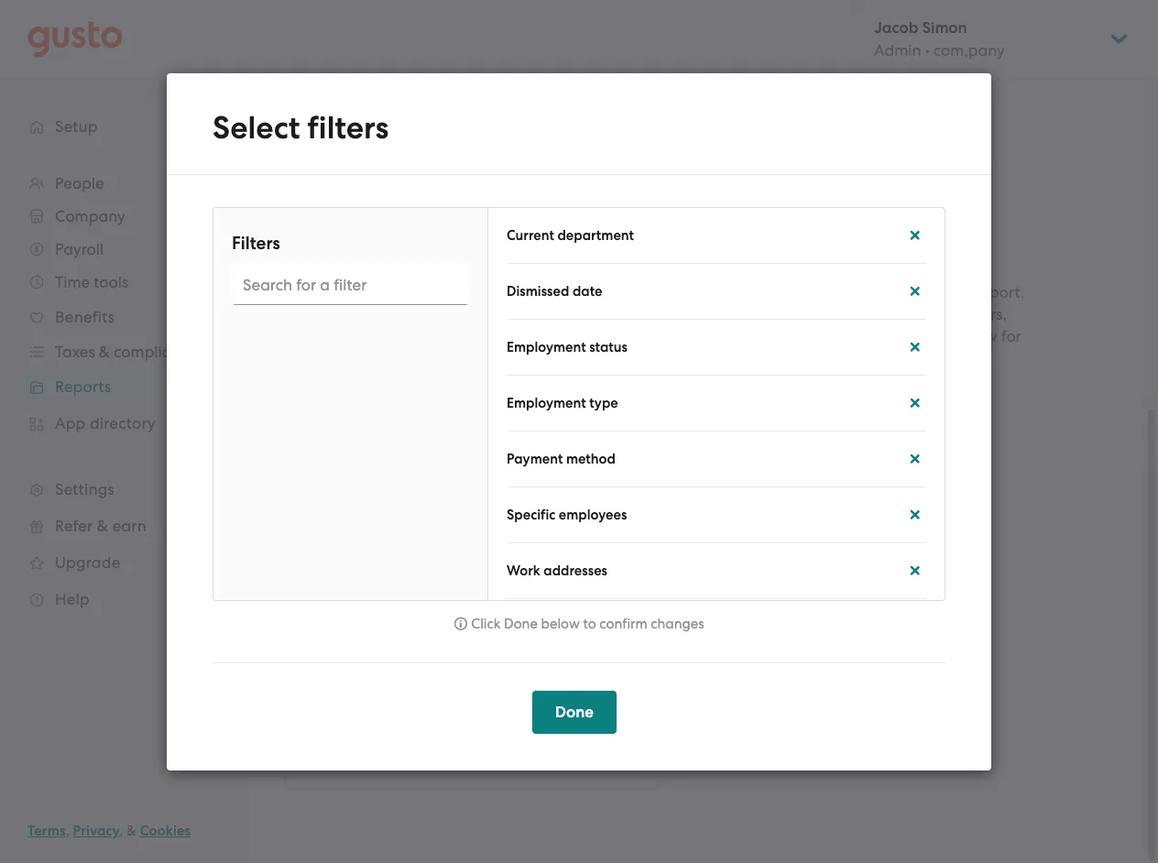 Task type: describe. For each thing, give the bounding box(es) containing it.
privacy
[[73, 823, 119, 840]]

to-
[[865, 349, 887, 367]]

to left view
[[435, 546, 450, 564]]

select filters
[[213, 109, 389, 147]]

view
[[753, 283, 788, 301]]

generate preview
[[822, 418, 956, 437]]

amount
[[380, 76, 437, 94]]

add filters to remove any rows that don't match your filter criteria.
[[304, 379, 597, 419]]

::
[[314, 75, 323, 94]]

current
[[507, 227, 555, 244]]

preview up "custom"
[[900, 242, 976, 267]]

&
[[127, 823, 137, 840]]

done inside button
[[556, 703, 594, 722]]

work addresses
[[507, 563, 608, 579]]

column content element
[[332, 74, 615, 96]]

date inside view a preview of your custom report. if you add new columns or filters, make sure to refresh your preview for an up-to-date view.
[[887, 349, 921, 367]]

x image for specific employees
[[909, 507, 922, 523]]

make
[[756, 327, 796, 345]]

filters
[[232, 233, 280, 254]]

x image for employment type
[[909, 395, 922, 412]]

new
[[847, 305, 878, 323]]

view a preview of your custom report. if you add new columns or filters, make sure to refresh your preview for an up-to-date view.
[[753, 283, 1025, 367]]

select
[[213, 109, 300, 147]]

generate preview button
[[800, 406, 978, 450]]

x image for work addresses
[[909, 563, 922, 579]]

work
[[507, 563, 541, 579]]

up-
[[839, 349, 865, 367]]

period
[[348, 190, 400, 211]]

check
[[521, 226, 562, 244]]

addresses
[[544, 563, 608, 579]]

don't
[[560, 379, 597, 397]]

how
[[304, 546, 338, 564]]

cookies
[[140, 823, 191, 840]]

report.
[[976, 283, 1025, 301]]

0 horizontal spatial the
[[304, 248, 328, 266]]

that
[[526, 379, 556, 397]]

you inside view a preview of your custom report. if you add new columns or filters, make sure to refresh your preview for an up-to-date view.
[[784, 305, 810, 323]]

CSV radio
[[304, 593, 326, 615]]

filter
[[390, 401, 423, 419]]

rows
[[489, 379, 522, 397]]

your right view
[[491, 546, 523, 564]]

refresh
[[852, 327, 901, 345]]

click
[[472, 616, 501, 633]]

select filters document
[[167, 73, 992, 771]]

employment for employment status
[[507, 339, 586, 356]]

we'll show data based on the check date of the payrolls within the selected time period.
[[304, 226, 619, 266]]

status
[[590, 339, 628, 356]]

2 , from the left
[[119, 823, 123, 840]]

date inside select filters document
[[573, 283, 603, 300]]

to inside add filters to remove any rows that don't match your filter criteria.
[[382, 379, 397, 397]]

done button
[[533, 691, 617, 734]]

current department
[[507, 227, 634, 244]]

any
[[458, 379, 485, 397]]

time
[[532, 248, 564, 266]]

we'll
[[304, 226, 338, 244]]

report
[[835, 242, 895, 267]]

no report preview
[[802, 242, 976, 267]]

0 vertical spatial done
[[504, 616, 538, 633]]

a
[[791, 283, 801, 301]]

1 , from the left
[[66, 823, 70, 840]]

select columns button
[[304, 127, 431, 151]]

your inside add filters to remove any rows that don't match your filter criteria.
[[354, 401, 386, 419]]

method
[[567, 451, 616, 468]]

x image for current department
[[909, 227, 922, 244]]

payment
[[507, 451, 563, 468]]

data
[[383, 226, 418, 244]]

cookies button
[[140, 821, 191, 843]]

payrolls
[[332, 248, 389, 266]]

circle info image
[[454, 616, 468, 633]]

how do you want to view your report?
[[304, 546, 580, 564]]

preview up add
[[805, 283, 862, 301]]

2 horizontal spatial the
[[494, 226, 517, 244]]

employees
[[559, 507, 627, 523]]

to inside view a preview of your custom report. if you add new columns or filters, make sure to refresh your preview for an up-to-date view.
[[833, 327, 848, 345]]

confirm
[[600, 616, 648, 633]]



Task type: locate. For each thing, give the bounding box(es) containing it.
2 vertical spatial date
[[887, 349, 921, 367]]

4 x image from the top
[[909, 563, 922, 579]]

click done below to confirm changes
[[472, 616, 705, 633]]

0 horizontal spatial done
[[504, 616, 538, 633]]

filters inside document
[[308, 109, 389, 147]]

an
[[816, 349, 835, 367]]

your up view. in the right of the page
[[905, 327, 937, 345]]

0 vertical spatial date
[[566, 226, 600, 244]]

or
[[945, 305, 960, 323]]

home image
[[28, 21, 123, 57]]

columns up refresh
[[881, 305, 941, 323]]

done down click done below to confirm changes at the bottom
[[556, 703, 594, 722]]

1 x image from the top
[[909, 227, 922, 244]]

privacy link
[[73, 823, 119, 840]]

1 vertical spatial employment
[[507, 395, 586, 412]]

2 x image from the top
[[909, 395, 922, 412]]

1 employment from the top
[[507, 339, 586, 356]]

view.
[[925, 349, 961, 367]]

done
[[504, 616, 538, 633], [556, 703, 594, 722]]

1 horizontal spatial the
[[441, 248, 464, 266]]

x image left view. in the right of the page
[[909, 339, 922, 356]]

no
[[802, 242, 830, 267]]

for
[[1002, 327, 1022, 345]]

generate
[[822, 418, 893, 437]]

0 vertical spatial filters
[[308, 109, 389, 147]]

on
[[471, 226, 490, 244]]

check
[[332, 76, 376, 94]]

your left filter
[[354, 401, 386, 419]]

1 horizontal spatial ,
[[119, 823, 123, 840]]

0 horizontal spatial you
[[364, 546, 391, 564]]

, left &
[[119, 823, 123, 840]]

filters down check
[[308, 109, 389, 147]]

time period
[[304, 190, 400, 211]]

do
[[341, 546, 361, 564]]

date down 'period.'
[[573, 283, 603, 300]]

list inside select filters document
[[489, 208, 945, 600]]

to right below
[[584, 616, 597, 633]]

report?
[[527, 546, 580, 564]]

0 vertical spatial x image
[[909, 227, 922, 244]]

1 vertical spatial done
[[556, 703, 594, 722]]

3 x image from the top
[[909, 507, 922, 523]]

2 x image from the top
[[909, 339, 922, 356]]

preview inside generate preview button
[[897, 418, 956, 437]]

list containing current department
[[489, 208, 945, 600]]

period.
[[568, 248, 619, 266]]

view
[[454, 546, 487, 564]]

filters,
[[964, 305, 1008, 323]]

filters
[[308, 109, 389, 147], [338, 379, 378, 397]]

filters for add
[[338, 379, 378, 397]]

the down we'll
[[304, 248, 328, 266]]

custom
[[920, 283, 972, 301]]

0 vertical spatial you
[[784, 305, 810, 323]]

time
[[304, 190, 344, 211]]

preview down filters,
[[941, 327, 998, 345]]

preview right generate
[[897, 418, 956, 437]]

1 horizontal spatial done
[[556, 703, 594, 722]]

payment method
[[507, 451, 616, 468]]

1 horizontal spatial you
[[784, 305, 810, 323]]

to up filter
[[382, 379, 397, 397]]

the up selected
[[494, 226, 517, 244]]

x image down generate preview button
[[909, 451, 922, 468]]

selected
[[468, 248, 528, 266]]

0 horizontal spatial of
[[604, 226, 619, 244]]

module__icon___go7vc image
[[304, 130, 319, 145]]

below
[[541, 616, 580, 633]]

employment status
[[507, 339, 628, 356]]

select columns
[[326, 127, 431, 147]]

3 x image from the top
[[909, 451, 922, 468]]

add
[[814, 305, 843, 323]]

filters for select
[[308, 109, 389, 147]]

1 horizontal spatial columns
[[881, 305, 941, 323]]

your
[[884, 283, 916, 301], [905, 327, 937, 345], [354, 401, 386, 419], [491, 546, 523, 564]]

terms , privacy , & cookies
[[28, 823, 191, 840]]

x image right the report
[[909, 227, 922, 244]]

criteria.
[[427, 401, 482, 419]]

1 vertical spatial x image
[[909, 339, 922, 356]]

0 vertical spatial of
[[604, 226, 619, 244]]

of
[[604, 226, 619, 244], [866, 283, 880, 301]]

dismissed date
[[507, 283, 603, 300]]

Search for a filter search field
[[232, 265, 469, 305]]

columns inside view a preview of your custom report. if you add new columns or filters, make sure to refresh your preview for an up-to-date view.
[[881, 305, 941, 323]]

match
[[304, 401, 350, 419]]

within
[[392, 248, 437, 266]]

list
[[489, 208, 945, 600]]

of up 'period.'
[[604, 226, 619, 244]]

changes
[[651, 616, 705, 633]]

type
[[590, 395, 619, 412]]

specific
[[507, 507, 556, 523]]

0 horizontal spatial ,
[[66, 823, 70, 840]]

based
[[422, 226, 467, 244]]

date up 'period.'
[[566, 226, 600, 244]]

0 vertical spatial employment
[[507, 339, 586, 356]]

date
[[566, 226, 600, 244], [573, 283, 603, 300], [887, 349, 921, 367]]

account menu element
[[851, 0, 1131, 78]]

columns
[[372, 127, 431, 147], [881, 305, 941, 323]]

columns inside button
[[372, 127, 431, 147]]

1 vertical spatial columns
[[881, 305, 941, 323]]

1 vertical spatial of
[[866, 283, 880, 301]]

employment
[[507, 339, 586, 356], [507, 395, 586, 412]]

add
[[304, 379, 335, 397]]

to
[[833, 327, 848, 345], [382, 379, 397, 397], [435, 546, 450, 564], [584, 616, 597, 633]]

x image
[[909, 227, 922, 244], [909, 339, 922, 356], [909, 451, 922, 468]]

your down no report preview
[[884, 283, 916, 301]]

of inside view a preview of your custom report. if you add new columns or filters, make sure to refresh your preview for an up-to-date view.
[[866, 283, 880, 301]]

you right do
[[364, 546, 391, 564]]

to inside select filters document
[[584, 616, 597, 633]]

0 vertical spatial columns
[[372, 127, 431, 147]]

filters up match
[[338, 379, 378, 397]]

dismissed
[[507, 283, 570, 300]]

terms
[[28, 823, 66, 840]]

if
[[770, 305, 780, 323]]

x image
[[909, 283, 922, 300], [909, 395, 922, 412], [909, 507, 922, 523], [909, 563, 922, 579]]

1 horizontal spatial of
[[866, 283, 880, 301]]

0 horizontal spatial columns
[[372, 127, 431, 147]]

1 vertical spatial date
[[573, 283, 603, 300]]

x image for employment status
[[909, 339, 922, 356]]

x image for dismissed date
[[909, 283, 922, 300]]

date down refresh
[[887, 349, 921, 367]]

preview
[[900, 242, 976, 267], [805, 283, 862, 301], [941, 327, 998, 345], [897, 418, 956, 437]]

select
[[326, 127, 368, 147]]

remove
[[401, 379, 454, 397]]

of up the new
[[866, 283, 880, 301]]

, left privacy
[[66, 823, 70, 840]]

x image for payment method
[[909, 451, 922, 468]]

of inside the we'll show data based on the check date of the payrolls within the selected time period.
[[604, 226, 619, 244]]

the down based at the left of page
[[441, 248, 464, 266]]

date inside the we'll show data based on the check date of the payrolls within the selected time period.
[[566, 226, 600, 244]]

,
[[66, 823, 70, 840], [119, 823, 123, 840]]

columns down amount
[[372, 127, 431, 147]]

you right if
[[784, 305, 810, 323]]

employment type
[[507, 395, 619, 412]]

employment for employment type
[[507, 395, 586, 412]]

you
[[784, 305, 810, 323], [364, 546, 391, 564]]

1 vertical spatial you
[[364, 546, 391, 564]]

2 employment from the top
[[507, 395, 586, 412]]

terms link
[[28, 823, 66, 840]]

csv
[[336, 594, 364, 613]]

to up up-
[[833, 327, 848, 345]]

2 vertical spatial x image
[[909, 451, 922, 468]]

done right click on the bottom left of the page
[[504, 616, 538, 633]]

specific employees
[[507, 507, 627, 523]]

department
[[558, 227, 634, 244]]

sure
[[799, 327, 829, 345]]

filters inside add filters to remove any rows that don't match your filter criteria.
[[338, 379, 378, 397]]

1 x image from the top
[[909, 283, 922, 300]]

check amount
[[332, 76, 437, 94]]

show
[[342, 226, 380, 244]]

want
[[395, 546, 432, 564]]

1 vertical spatial filters
[[338, 379, 378, 397]]



Task type: vqa. For each thing, say whether or not it's contained in the screenshot.
the topmost you
yes



